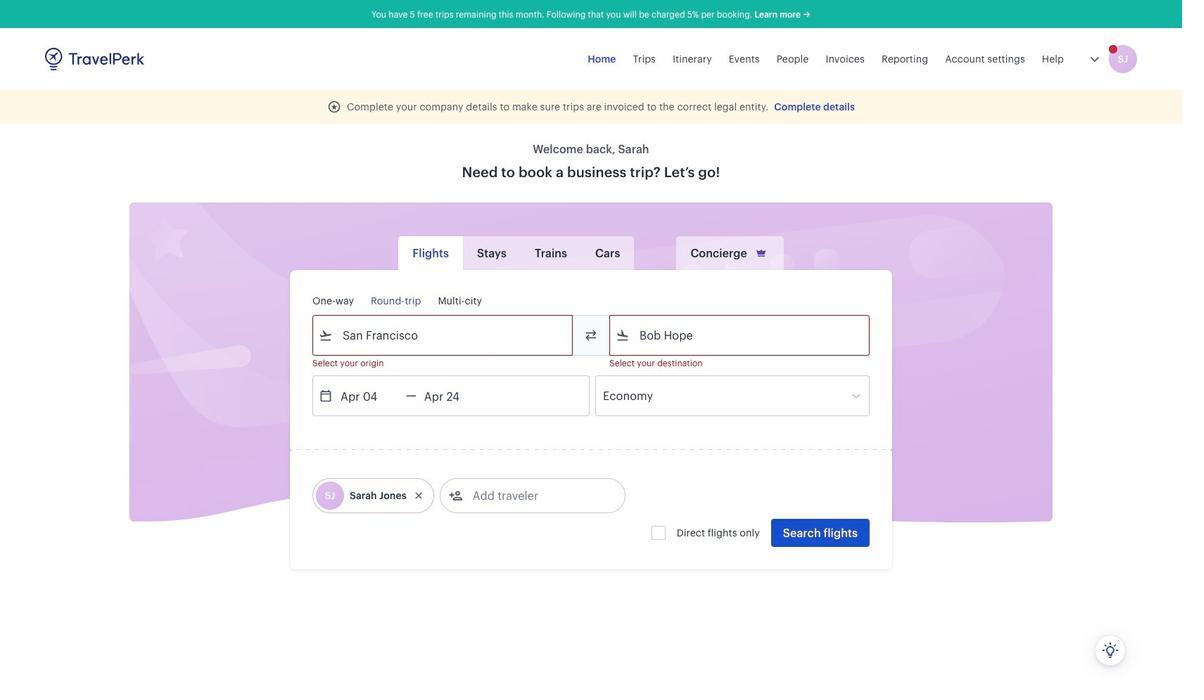 Task type: describe. For each thing, give the bounding box(es) containing it.
Return text field
[[417, 377, 490, 416]]

From search field
[[333, 324, 554, 347]]



Task type: vqa. For each thing, say whether or not it's contained in the screenshot.
Depart text box
yes



Task type: locate. For each thing, give the bounding box(es) containing it.
Depart text field
[[333, 377, 406, 416]]

To search field
[[630, 324, 851, 347]]

Add traveler search field
[[463, 485, 609, 508]]



